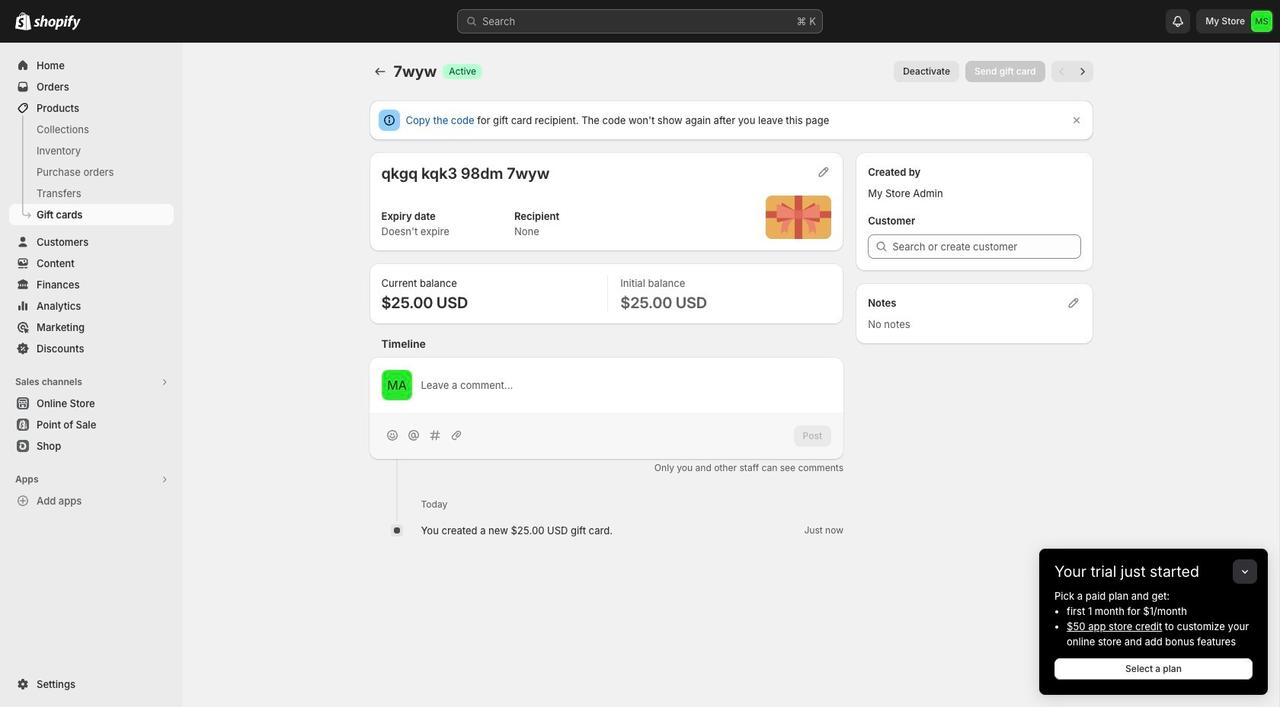 Task type: vqa. For each thing, say whether or not it's contained in the screenshot.
'Search or create customer' text box on the right of page
yes



Task type: locate. For each thing, give the bounding box(es) containing it.
shopify image
[[15, 12, 31, 30]]

avatar with initials m a image
[[381, 370, 412, 401]]

Leave a comment... text field
[[421, 378, 831, 393]]

my store image
[[1251, 11, 1272, 32]]

shopify image
[[34, 15, 81, 30]]



Task type: describe. For each thing, give the bounding box(es) containing it.
previous image
[[1054, 64, 1069, 79]]

Search or create customer text field
[[892, 235, 1081, 259]]



